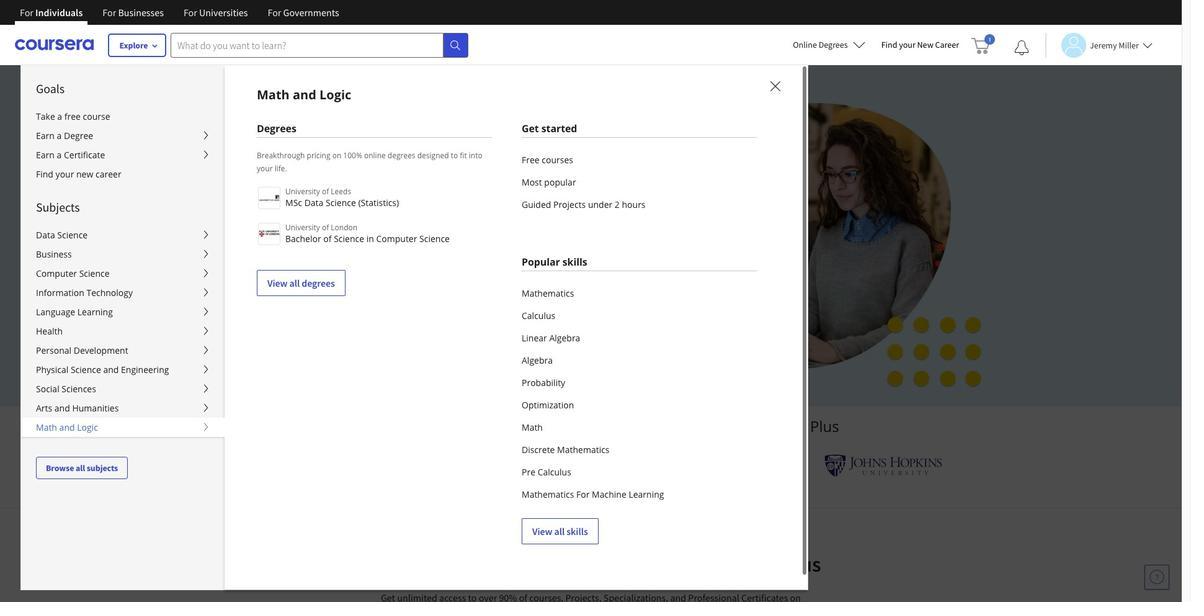 Task type: vqa. For each thing, say whether or not it's contained in the screenshot.
disclose
no



Task type: describe. For each thing, give the bounding box(es) containing it.
information technology
[[36, 287, 133, 299]]

on inside unlimited access to 7,000+ world-class courses, hands-on projects, and job-ready certificate programs—all included in your subscription
[[579, 174, 596, 193]]

language learning button
[[21, 302, 225, 322]]

jeremy miller
[[1091, 39, 1140, 51]]

most popular link
[[522, 171, 757, 194]]

leeds
[[331, 186, 351, 197]]

popular
[[522, 255, 560, 269]]

view all skills list
[[522, 282, 757, 544]]

online
[[794, 39, 817, 50]]

logic inside popup button
[[77, 421, 98, 433]]

linear algebra
[[522, 332, 581, 344]]

math inside popup button
[[36, 421, 57, 433]]

earn a degree
[[36, 130, 93, 142]]

find your new career link
[[21, 165, 225, 184]]

msc
[[286, 197, 302, 209]]

jeremy
[[1091, 39, 1118, 51]]

math and logic group
[[20, 0, 809, 602]]

1 vertical spatial plus
[[783, 551, 822, 577]]

optimization link
[[522, 394, 757, 417]]

social
[[36, 383, 59, 395]]

mathematics for machine learning
[[522, 489, 664, 500]]

information technology button
[[21, 283, 225, 302]]

1 vertical spatial coursera
[[698, 551, 779, 577]]

help center image
[[1150, 570, 1165, 585]]

arts and humanities button
[[21, 399, 225, 418]]

earn for earn a degree
[[36, 130, 55, 142]]

free courses
[[522, 154, 574, 166]]

your inside unlimited access to 7,000+ world-class courses, hands-on projects, and job-ready certificate programs—all included in your subscription
[[231, 218, 260, 236]]

/month,
[[246, 278, 281, 290]]

skills inside list
[[567, 525, 588, 538]]

earn a certificate
[[36, 149, 105, 161]]

university of london logo image
[[258, 223, 281, 245]]

career
[[936, 39, 960, 50]]

engineering
[[121, 364, 169, 376]]

take a free course link
[[21, 107, 225, 126]]

/month, cancel anytime
[[246, 278, 350, 290]]

course
[[83, 110, 110, 122]]

professional
[[487, 551, 598, 577]]

a for degree
[[57, 130, 62, 142]]

data science button
[[21, 225, 225, 245]]

and up discrete mathematics link
[[600, 416, 626, 436]]

hands-
[[535, 174, 579, 193]]

science up information technology
[[79, 268, 110, 279]]

for businesses
[[103, 6, 164, 19]]

to inside breakthrough pricing on 100% online degrees designed to fit into your life.
[[451, 150, 458, 161]]

goals
[[36, 81, 65, 96]]

online
[[364, 150, 386, 161]]

ready
[[342, 196, 378, 214]]

unlimited
[[231, 174, 293, 193]]

free courses link
[[522, 149, 757, 171]]

personal development
[[36, 345, 128, 356]]

anytime
[[314, 278, 350, 290]]

physical science and engineering button
[[21, 360, 225, 379]]

social sciences button
[[21, 379, 225, 399]]

pricing
[[307, 150, 331, 161]]

in inside university of london bachelor of science in computer science
[[367, 233, 374, 245]]

pre
[[522, 466, 536, 478]]

to inside unlimited access to 7,000+ world-class courses, hands-on projects, and job-ready certificate programs—all included in your subscription
[[342, 174, 355, 193]]

math and logic inside menu item
[[257, 86, 352, 103]]

personal development button
[[21, 341, 225, 360]]

and inside 'dropdown button'
[[103, 364, 119, 376]]

2 vertical spatial in
[[420, 551, 437, 577]]

physical science and engineering
[[36, 364, 169, 376]]

1 vertical spatial algebra
[[522, 354, 553, 366]]

designed
[[418, 150, 449, 161]]

for for universities
[[184, 6, 197, 19]]

view all degrees link
[[257, 270, 346, 296]]

2
[[615, 199, 620, 210]]

physical
[[36, 364, 68, 376]]

degree
[[64, 130, 93, 142]]

0 vertical spatial skills
[[563, 255, 588, 269]]

mathematics for mathematics for machine learning
[[522, 489, 574, 500]]

data inside popup button
[[36, 229, 55, 241]]

guided projects under 2 hours
[[522, 199, 646, 210]]

browse
[[46, 462, 74, 474]]

0 vertical spatial coursera
[[743, 416, 807, 436]]

explore
[[119, 40, 148, 51]]

100%
[[344, 150, 362, 161]]

development
[[74, 345, 128, 356]]

most
[[522, 176, 542, 188]]

technology
[[87, 287, 133, 299]]

earn for earn a certificate
[[36, 149, 55, 161]]

degrees inside math and logic menu item
[[257, 122, 297, 135]]

take a free course
[[36, 110, 110, 122]]

new
[[918, 39, 934, 50]]

find for find your new career
[[882, 39, 898, 50]]

coursera image
[[15, 35, 94, 55]]

for for businesses
[[103, 6, 116, 19]]

linear
[[522, 332, 547, 344]]

a for certificate
[[57, 149, 62, 161]]

business
[[36, 248, 72, 260]]

life.
[[275, 163, 287, 174]]

computer science
[[36, 268, 110, 279]]

for individuals
[[20, 6, 83, 19]]

class
[[445, 174, 476, 193]]

jeremy miller button
[[1046, 33, 1153, 57]]

science inside 'dropdown button'
[[71, 364, 101, 376]]

banner navigation
[[10, 0, 349, 34]]

projects
[[554, 199, 586, 210]]

for governments
[[268, 6, 339, 19]]

learning inside dropdown button
[[77, 306, 113, 318]]

governments
[[283, 6, 339, 19]]

breakthrough
[[257, 150, 305, 161]]

business button
[[21, 245, 225, 264]]

browse all subjects button
[[36, 457, 128, 479]]

discrete mathematics link
[[522, 439, 757, 461]]

logic inside menu item
[[320, 86, 352, 103]]

and inside unlimited access to 7,000+ world-class courses, hands-on projects, and job-ready certificate programs—all included in your subscription
[[289, 196, 314, 214]]

breakthrough pricing on 100% online degrees designed to fit into your life.
[[257, 150, 483, 174]]

programs—all
[[447, 196, 538, 214]]

0 vertical spatial algebra
[[550, 332, 581, 344]]

health button
[[21, 322, 225, 341]]

view for view all degrees
[[268, 277, 288, 289]]

health
[[36, 325, 63, 337]]

and right arts
[[55, 402, 70, 414]]

university of leeds msc data science (statistics)
[[286, 186, 399, 209]]

all for skills
[[555, 525, 565, 538]]

1 vertical spatial with
[[654, 551, 694, 577]]

1 vertical spatial calculus
[[538, 466, 572, 478]]

mathematics for machine learning link
[[522, 484, 757, 506]]

all for degrees
[[290, 277, 300, 289]]

guided projects under 2 hours link
[[522, 194, 757, 216]]

subscription
[[264, 218, 342, 236]]

in inside unlimited access to 7,000+ world-class courses, hands-on projects, and job-ready certificate programs—all included in your subscription
[[599, 196, 611, 214]]

arts and humanities
[[36, 402, 119, 414]]

university of leeds logo image
[[258, 187, 281, 209]]



Task type: locate. For each thing, give the bounding box(es) containing it.
all up the professional
[[555, 525, 565, 538]]

data inside university of leeds msc data science (statistics)
[[305, 197, 324, 209]]

to
[[451, 150, 458, 161], [342, 174, 355, 193]]

algebra
[[550, 332, 581, 344], [522, 354, 553, 366]]

find your new career link
[[876, 37, 966, 53]]

earn a degree button
[[21, 126, 225, 145]]

a left degree on the top
[[57, 130, 62, 142]]

close image
[[767, 78, 783, 94], [767, 78, 783, 94], [767, 78, 783, 94], [767, 78, 783, 94], [767, 78, 783, 94]]

algebra down the linear
[[522, 354, 553, 366]]

0 horizontal spatial view
[[268, 277, 288, 289]]

with right goals
[[654, 551, 694, 577]]

0 horizontal spatial with
[[654, 551, 694, 577]]

pre calculus link
[[522, 461, 757, 484]]

1 horizontal spatial math
[[257, 86, 290, 103]]

data up business
[[36, 229, 55, 241]]

for universities
[[184, 6, 248, 19]]

0 vertical spatial all
[[290, 277, 300, 289]]

0 horizontal spatial logic
[[77, 421, 98, 433]]

universities
[[517, 416, 596, 436]]

0 horizontal spatial degrees
[[257, 122, 297, 135]]

for for individuals
[[20, 6, 33, 19]]

all right the /month,
[[290, 277, 300, 289]]

0 vertical spatial in
[[599, 196, 611, 214]]

1 horizontal spatial learning
[[629, 489, 664, 500]]

social sciences
[[36, 383, 96, 395]]

learning inside view all skills list
[[629, 489, 664, 500]]

view all degrees
[[268, 277, 335, 289]]

earn down take
[[36, 130, 55, 142]]

university down msc
[[286, 222, 320, 233]]

1 horizontal spatial with
[[710, 416, 740, 436]]

browse all subjects
[[46, 462, 118, 474]]

find down 'earn a certificate'
[[36, 168, 53, 180]]

courses,
[[479, 174, 532, 193]]

degrees
[[819, 39, 848, 50], [257, 122, 297, 135]]

mathematics down pre calculus
[[522, 489, 574, 500]]

university for bachelor
[[286, 222, 320, 233]]

0 vertical spatial to
[[451, 150, 458, 161]]

1 vertical spatial on
[[579, 174, 596, 193]]

0 horizontal spatial in
[[367, 233, 374, 245]]

to up ready
[[342, 174, 355, 193]]

2 horizontal spatial math
[[522, 421, 543, 433]]

view all skills link
[[522, 518, 599, 544]]

0 horizontal spatial learning
[[77, 306, 113, 318]]

list
[[522, 149, 757, 216]]

0 vertical spatial degrees
[[819, 39, 848, 50]]

and up subscription
[[289, 196, 314, 214]]

on up guided projects under 2 hours
[[579, 174, 596, 193]]

math down what do you want to learn? text field at the top of page
[[257, 86, 290, 103]]

of for of
[[322, 222, 329, 233]]

math and logic menu item
[[224, 0, 808, 602]]

1 horizontal spatial math and logic
[[257, 86, 352, 103]]

1 vertical spatial learning
[[629, 489, 664, 500]]

1 horizontal spatial on
[[579, 174, 596, 193]]

list containing free courses
[[522, 149, 757, 216]]

logic up 'coursera plus' image
[[320, 86, 352, 103]]

0 vertical spatial earn
[[36, 130, 55, 142]]

view
[[268, 277, 288, 289], [533, 525, 553, 538]]

sciences
[[62, 383, 96, 395]]

2 vertical spatial all
[[555, 525, 565, 538]]

0 horizontal spatial math and logic
[[36, 421, 98, 433]]

0 vertical spatial plus
[[811, 416, 840, 436]]

universities
[[199, 6, 248, 19]]

1 horizontal spatial data
[[305, 197, 324, 209]]

university down the life. at the top left of the page
[[286, 186, 320, 197]]

logic
[[320, 86, 352, 103], [77, 421, 98, 433]]

university inside university of london bachelor of science in computer science
[[286, 222, 320, 233]]

for inside "mathematics for machine learning" link
[[577, 489, 590, 500]]

discrete
[[522, 444, 555, 456]]

None search field
[[171, 33, 469, 57]]

on left 100%
[[333, 150, 342, 161]]

1 vertical spatial to
[[342, 174, 355, 193]]

0 horizontal spatial data
[[36, 229, 55, 241]]

1 horizontal spatial degrees
[[388, 150, 416, 161]]

show notifications image
[[1015, 40, 1030, 55]]

view for view all skills
[[533, 525, 553, 538]]

earn a certificate button
[[21, 145, 225, 165]]

2 horizontal spatial all
[[555, 525, 565, 538]]

calculus link
[[522, 305, 757, 327]]

london
[[331, 222, 358, 233]]

skills right popular
[[563, 255, 588, 269]]

find
[[882, 39, 898, 50], [36, 168, 53, 180]]

in right london
[[367, 233, 374, 245]]

find for find your new career
[[36, 168, 53, 180]]

0 horizontal spatial computer
[[36, 268, 77, 279]]

and inside menu item
[[293, 86, 316, 103]]

mathematics
[[522, 287, 574, 299], [558, 444, 610, 456], [522, 489, 574, 500]]

projects,
[[231, 196, 286, 214]]

plus
[[811, 416, 840, 436], [783, 551, 822, 577]]

leading universities and companies with coursera plus
[[458, 416, 840, 436]]

calculus
[[522, 310, 556, 322], [538, 466, 572, 478]]

degrees inside breakthrough pricing on 100% online degrees designed to fit into your life.
[[388, 150, 416, 161]]

university of london bachelor of science in computer science
[[286, 222, 450, 245]]

and up 'coursera plus' image
[[293, 86, 316, 103]]

1 vertical spatial degrees
[[257, 122, 297, 135]]

0 vertical spatial view
[[268, 277, 288, 289]]

(statistics)
[[358, 197, 399, 209]]

degrees
[[388, 150, 416, 161], [302, 277, 335, 289]]

online degrees button
[[784, 31, 876, 58]]

university inside university of leeds msc data science (statistics)
[[286, 186, 320, 197]]

guided
[[522, 199, 551, 210]]

1 vertical spatial skills
[[567, 525, 588, 538]]

1 vertical spatial math and logic
[[36, 421, 98, 433]]

learning down pre calculus link
[[629, 489, 664, 500]]

data down access on the top left of page
[[305, 197, 324, 209]]

0 vertical spatial learning
[[77, 306, 113, 318]]

find inside explore menu element
[[36, 168, 53, 180]]

0 vertical spatial data
[[305, 197, 324, 209]]

for for governments
[[268, 6, 281, 19]]

university for msc
[[286, 186, 320, 197]]

coursera
[[743, 416, 807, 436], [698, 551, 779, 577]]

a for free
[[57, 110, 62, 122]]

to left fit
[[451, 150, 458, 161]]

with right the companies
[[710, 416, 740, 436]]

find left new
[[882, 39, 898, 50]]

computer inside popup button
[[36, 268, 77, 279]]

a left free
[[57, 110, 62, 122]]

coursera plus image
[[231, 117, 420, 135]]

with
[[710, 416, 740, 436], [654, 551, 694, 577]]

your inside breakthrough pricing on 100% online degrees designed to fit into your life.
[[257, 163, 273, 174]]

of left leeds
[[322, 186, 329, 197]]

access
[[297, 174, 338, 193]]

0 vertical spatial degrees
[[388, 150, 416, 161]]

0 vertical spatial math and logic
[[257, 86, 352, 103]]

subjects
[[87, 462, 118, 474]]

science down 'certificate'
[[420, 233, 450, 245]]

0 vertical spatial mathematics
[[522, 287, 574, 299]]

for left the 'universities'
[[184, 6, 197, 19]]

0 vertical spatial logic
[[320, 86, 352, 103]]

2 vertical spatial a
[[57, 149, 62, 161]]

new
[[76, 168, 93, 180]]

google image
[[474, 454, 541, 477]]

leading
[[462, 416, 513, 436]]

science inside university of leeds msc data science (statistics)
[[326, 197, 356, 209]]

1 vertical spatial data
[[36, 229, 55, 241]]

1 vertical spatial view
[[533, 525, 553, 538]]

0 horizontal spatial find
[[36, 168, 53, 180]]

1 horizontal spatial find
[[882, 39, 898, 50]]

0 vertical spatial on
[[333, 150, 342, 161]]

of for data
[[322, 186, 329, 197]]

and down arts and humanities in the left bottom of the page
[[59, 421, 75, 433]]

pre calculus
[[522, 466, 572, 478]]

1 vertical spatial degrees
[[302, 277, 335, 289]]

math and logic
[[257, 86, 352, 103], [36, 421, 98, 433]]

1 horizontal spatial to
[[451, 150, 458, 161]]

shopping cart: 1 item image
[[972, 34, 996, 54]]

logic down humanities
[[77, 421, 98, 433]]

0 horizontal spatial math
[[36, 421, 57, 433]]

earn down earn a degree
[[36, 149, 55, 161]]

world-
[[404, 174, 445, 193]]

0 vertical spatial a
[[57, 110, 62, 122]]

all
[[290, 277, 300, 289], [76, 462, 85, 474], [555, 525, 565, 538]]

personal
[[36, 345, 71, 356]]

close image
[[767, 78, 783, 94], [767, 78, 783, 94], [767, 78, 783, 94], [767, 78, 783, 94], [767, 78, 783, 94], [768, 78, 784, 94]]

humanities
[[72, 402, 119, 414]]

degrees right online
[[819, 39, 848, 50]]

your inside explore menu element
[[56, 168, 74, 180]]

free
[[64, 110, 81, 122]]

1 horizontal spatial degrees
[[819, 39, 848, 50]]

mathematics down popular skills in the left top of the page
[[522, 287, 574, 299]]

1 vertical spatial computer
[[36, 268, 77, 279]]

language
[[36, 306, 75, 318]]

for left businesses
[[103, 6, 116, 19]]

for left machine at the bottom of the page
[[577, 489, 590, 500]]

in right invest
[[420, 551, 437, 577]]

computer inside university of london bachelor of science in computer science
[[376, 233, 417, 245]]

1 vertical spatial all
[[76, 462, 85, 474]]

all inside button
[[76, 462, 85, 474]]

science down the personal development
[[71, 364, 101, 376]]

1 horizontal spatial in
[[420, 551, 437, 577]]

degrees inside list
[[302, 277, 335, 289]]

of right bachelor
[[324, 233, 332, 245]]

1 vertical spatial earn
[[36, 149, 55, 161]]

earn inside dropdown button
[[36, 130, 55, 142]]

skills up invest in your professional goals with coursera plus
[[567, 525, 588, 538]]

computer down business
[[36, 268, 77, 279]]

math and logic button
[[21, 418, 225, 437]]

degrees up breakthrough
[[257, 122, 297, 135]]

a inside popup button
[[57, 149, 62, 161]]

algebra link
[[522, 349, 757, 372]]

mathematics down universities
[[558, 444, 610, 456]]

0 horizontal spatial on
[[333, 150, 342, 161]]

science down ready
[[334, 233, 364, 245]]

1 vertical spatial mathematics
[[558, 444, 610, 456]]

in left 2
[[599, 196, 611, 214]]

2 earn from the top
[[36, 149, 55, 161]]

0 vertical spatial calculus
[[522, 310, 556, 322]]

0 vertical spatial find
[[882, 39, 898, 50]]

a down earn a degree
[[57, 149, 62, 161]]

all right "browse"
[[76, 462, 85, 474]]

probability link
[[522, 372, 757, 394]]

data
[[305, 197, 324, 209], [36, 229, 55, 241]]

math and logic up 'coursera plus' image
[[257, 86, 352, 103]]

0 horizontal spatial to
[[342, 174, 355, 193]]

of left london
[[322, 222, 329, 233]]

0 vertical spatial university
[[286, 186, 320, 197]]

view all degrees list
[[257, 186, 492, 296]]

and down development
[[103, 364, 119, 376]]

certificate
[[64, 149, 105, 161]]

optimization
[[522, 399, 574, 411]]

1 vertical spatial university
[[286, 222, 320, 233]]

1 horizontal spatial view
[[533, 525, 553, 538]]

calculus up the linear
[[522, 310, 556, 322]]

computer science button
[[21, 264, 225, 283]]

1 horizontal spatial logic
[[320, 86, 352, 103]]

science up business
[[57, 229, 88, 241]]

0 vertical spatial with
[[710, 416, 740, 436]]

What do you want to learn? text field
[[171, 33, 444, 57]]

a inside dropdown button
[[57, 130, 62, 142]]

explore menu element
[[21, 65, 225, 479]]

0 vertical spatial computer
[[376, 233, 417, 245]]

degrees inside popup button
[[819, 39, 848, 50]]

in
[[599, 196, 611, 214], [367, 233, 374, 245], [420, 551, 437, 577]]

learning down information technology
[[77, 306, 113, 318]]

math and logic inside popup button
[[36, 421, 98, 433]]

math inside view all skills list
[[522, 421, 543, 433]]

machine
[[592, 489, 627, 500]]

1 vertical spatial in
[[367, 233, 374, 245]]

1 vertical spatial logic
[[77, 421, 98, 433]]

1 vertical spatial a
[[57, 130, 62, 142]]

science up london
[[326, 197, 356, 209]]

mathematics for mathematics
[[522, 287, 574, 299]]

fit
[[460, 150, 467, 161]]

of inside university of leeds msc data science (statistics)
[[322, 186, 329, 197]]

1 horizontal spatial all
[[290, 277, 300, 289]]

math
[[257, 86, 290, 103], [36, 421, 57, 433], [522, 421, 543, 433]]

on
[[333, 150, 342, 161], [579, 174, 596, 193]]

explore button
[[109, 34, 166, 56]]

2 vertical spatial mathematics
[[522, 489, 574, 500]]

miller
[[1119, 39, 1140, 51]]

2 university from the top
[[286, 222, 320, 233]]

computer down 'certificate'
[[376, 233, 417, 245]]

calculus down discrete mathematics
[[538, 466, 572, 478]]

most popular
[[522, 176, 576, 188]]

algebra right the linear
[[550, 332, 581, 344]]

businesses
[[118, 6, 164, 19]]

computer
[[376, 233, 417, 245], [36, 268, 77, 279]]

1 university from the top
[[286, 186, 320, 197]]

math up discrete
[[522, 421, 543, 433]]

0 horizontal spatial all
[[76, 462, 85, 474]]

1 horizontal spatial computer
[[376, 233, 417, 245]]

1 vertical spatial find
[[36, 168, 53, 180]]

for left governments
[[268, 6, 281, 19]]

johns hopkins university image
[[825, 454, 943, 477]]

for left individuals
[[20, 6, 33, 19]]

into
[[469, 150, 483, 161]]

on inside breakthrough pricing on 100% online degrees designed to fit into your life.
[[333, 150, 342, 161]]

university of michigan image
[[582, 449, 614, 483]]

view all skills
[[533, 525, 588, 538]]

job-
[[317, 196, 342, 214]]

math down arts
[[36, 421, 57, 433]]

2 horizontal spatial in
[[599, 196, 611, 214]]

0 horizontal spatial degrees
[[302, 277, 335, 289]]

1 earn from the top
[[36, 130, 55, 142]]

career
[[96, 168, 121, 180]]

all for subjects
[[76, 462, 85, 474]]

math and logic down arts and humanities in the left bottom of the page
[[36, 421, 98, 433]]

earn inside popup button
[[36, 149, 55, 161]]



